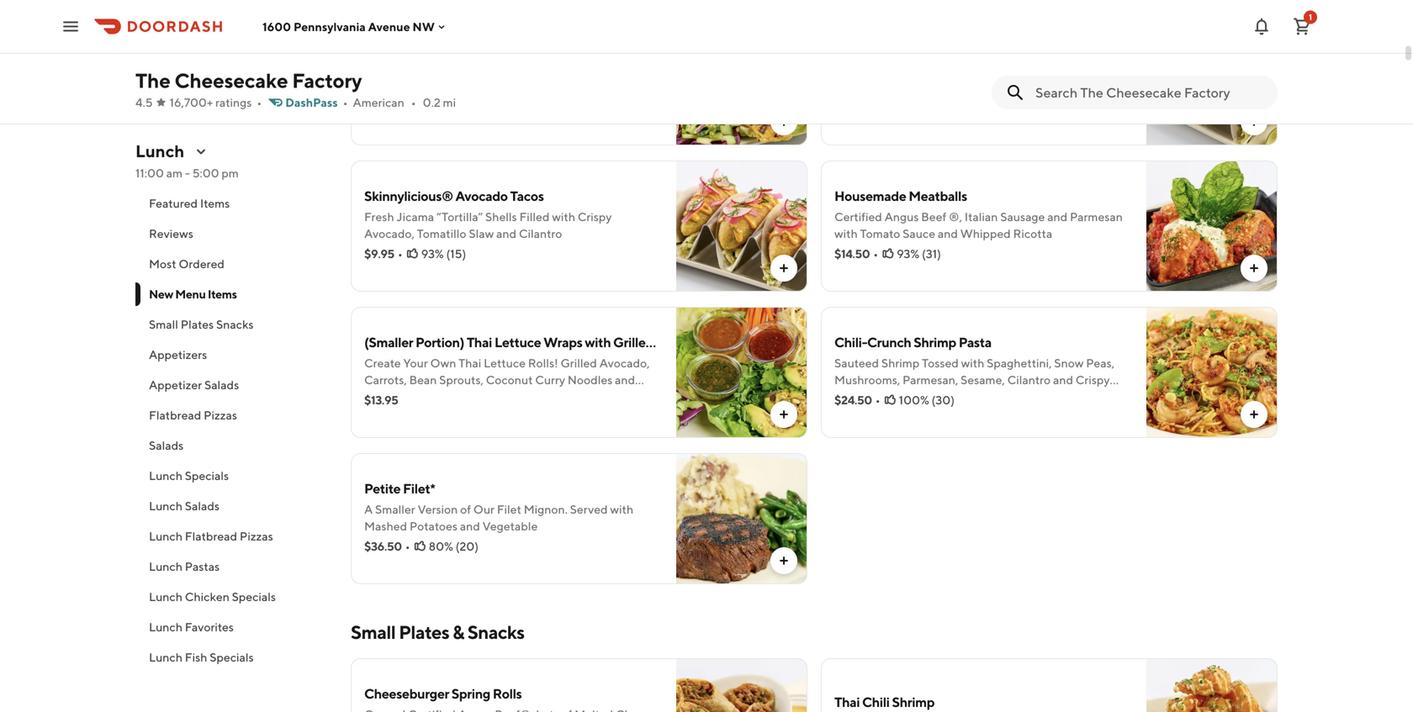 Task type: vqa. For each thing, say whether or not it's contained in the screenshot.
Tomatillo inside the 'Avocado Tacos Fresh Jicama "Tortilla" Shells Filled with Crispy Avocado, Tomatillo Slaw and Cilantro'
yes



Task type: describe. For each thing, give the bounding box(es) containing it.
slaw inside skinnylicious® avocado tacos fresh jicama "tortilla" shells filled with crispy avocado, tomatillo slaw and cilantro
[[469, 227, 494, 241]]

shells inside the avocado tacos fresh jicama "tortilla" shells filled with crispy avocado, tomatillo slaw and cilantro
[[956, 64, 988, 77]]

and inside petite filet* a smaller version of our filet mignon. served with mashed potatoes and vegetable
[[460, 520, 480, 534]]

tossed
[[922, 356, 959, 370]]

cilantro for skinnylicious® avocado tacos
[[519, 227, 562, 241]]

cheeseburger spring rolls image
[[677, 659, 808, 713]]

rolls
[[493, 686, 522, 702]]

specials for fish
[[210, 651, 254, 665]]

jicama inside skinnylicious® avocado tacos fresh jicama "tortilla" shells filled with crispy avocado, tomatillo slaw and cilantro
[[397, 210, 434, 224]]

• for $13.95 •
[[402, 101, 407, 114]]

flatbread pizzas button
[[135, 401, 331, 431]]

meatballs
[[909, 188, 968, 204]]

mashed
[[364, 520, 407, 534]]

1 vertical spatial pizzas
[[240, 530, 273, 544]]

add item to cart image for filled
[[778, 262, 791, 275]]

thai chili shrimp
[[835, 695, 935, 711]]

avocado tacos image
[[1147, 14, 1278, 146]]

• for $36.50 •
[[405, 540, 410, 554]]

®,
[[949, 210, 963, 224]]

a
[[364, 503, 373, 517]]

&
[[453, 622, 464, 644]]

1 horizontal spatial snacks
[[468, 622, 525, 644]]

salads button
[[135, 431, 331, 461]]

lunch salads
[[149, 499, 220, 513]]

parmesan,
[[903, 373, 959, 387]]

spring
[[452, 686, 491, 702]]

93% (31)
[[897, 247, 942, 261]]

and inside skinnylicious® avocado tacos fresh jicama "tortilla" shells filled with crispy avocado, tomatillo slaw and cilantro
[[496, 227, 517, 241]]

new menu items
[[149, 287, 237, 301]]

lunch fish specials
[[149, 651, 254, 665]]

snacks inside button
[[216, 318, 254, 332]]

(smaller portion) thai lettuce wraps with chicken image
[[677, 14, 808, 146]]

housemade meatballs image
[[1147, 161, 1278, 292]]

with inside the avocado tacos fresh jicama "tortilla" shells filled with crispy avocado, tomatillo slaw and cilantro
[[1023, 64, 1046, 77]]

1 vertical spatial shrimp
[[882, 356, 920, 370]]

(15)
[[446, 247, 466, 261]]

$9.95 •
[[364, 247, 403, 261]]

cheeseburger
[[364, 686, 449, 702]]

with inside housemade meatballs certified angus beef ®, italian sausage and parmesan with tomato sauce and whipped ricotta
[[835, 227, 858, 241]]

filled inside the avocado tacos fresh jicama "tortilla" shells filled with crispy avocado, tomatillo slaw and cilantro
[[990, 64, 1020, 77]]

lunch specials
[[149, 469, 229, 483]]

chili inside the (smaller portion) thai lettuce wraps with grilled avocado create your own thai lettuce rolls! grilled avocado, carrots, bean sprouts, coconut curry noodles and lettuce leaves with three delicious spicy thai sauces – peanut, sweet red chili and tamarind-cashew
[[469, 407, 493, 421]]

lunch pastas button
[[135, 552, 331, 582]]

$14.50
[[835, 247, 870, 261]]

avocado, inside skinnylicious® avocado tacos fresh jicama "tortilla" shells filled with crispy avocado, tomatillo slaw and cilantro
[[364, 227, 415, 241]]

chili-crunch shrimp pasta sauteed shrimp tossed with spaghettini, snow peas, mushrooms, parmesan, sesame, cilantro and crispy garlic
[[835, 334, 1115, 404]]

• for american • 0.2 mi
[[411, 96, 416, 109]]

0 vertical spatial specials
[[185, 469, 229, 483]]

$24.50 •
[[835, 393, 881, 407]]

tomatillo inside the avocado tacos fresh jicama "tortilla" shells filled with crispy avocado, tomatillo slaw and cilantro
[[887, 80, 937, 94]]

"tortilla" inside the avocado tacos fresh jicama "tortilla" shells filled with crispy avocado, tomatillo slaw and cilantro
[[907, 64, 954, 77]]

mushrooms,
[[835, 373, 901, 387]]

potatoes
[[410, 520, 458, 534]]

salads for appetizer salads
[[204, 378, 239, 392]]

lunch specials button
[[135, 461, 331, 491]]

sauteed
[[835, 356, 879, 370]]

most
[[149, 257, 176, 271]]

fresh inside the avocado tacos fresh jicama "tortilla" shells filled with crispy avocado, tomatillo slaw and cilantro
[[835, 64, 865, 77]]

• for $14.50 •
[[874, 247, 879, 261]]

cilantro inside the avocado tacos fresh jicama "tortilla" shells filled with crispy avocado, tomatillo slaw and cilantro
[[989, 80, 1033, 94]]

salads for lunch salads
[[185, 499, 220, 513]]

with inside skinnylicious® avocado tacos fresh jicama "tortilla" shells filled with crispy avocado, tomatillo slaw and cilantro
[[552, 210, 576, 224]]

cheesecake
[[175, 69, 288, 93]]

curry
[[535, 373, 565, 387]]

1 vertical spatial grilled
[[561, 356, 597, 370]]

$36.50
[[364, 540, 402, 554]]

$24.50
[[835, 393, 872, 407]]

avenue
[[368, 20, 410, 33]]

1 button
[[1286, 10, 1319, 43]]

$14.50 •
[[835, 247, 879, 261]]

shrimp for crunch
[[914, 334, 957, 350]]

crispy inside chili-crunch shrimp pasta sauteed shrimp tossed with spaghettini, snow peas, mushrooms, parmesan, sesame, cilantro and crispy garlic
[[1076, 373, 1110, 387]]

11:00 am - 5:00 pm
[[135, 166, 239, 180]]

lunch for lunch fish specials
[[149, 651, 183, 665]]

0 vertical spatial flatbread
[[149, 409, 201, 422]]

93% for housemade
[[897, 247, 920, 261]]

1 vertical spatial flatbread
[[185, 530, 237, 544]]

lunch chicken specials
[[149, 590, 276, 604]]

avocado inside the (smaller portion) thai lettuce wraps with grilled avocado create your own thai lettuce rolls! grilled avocado, carrots, bean sprouts, coconut curry noodles and lettuce leaves with three delicious spicy thai sauces – peanut, sweet red chili and tamarind-cashew
[[656, 334, 709, 350]]

sausage
[[1001, 210, 1045, 224]]

mignon.
[[524, 503, 568, 517]]

most ordered
[[149, 257, 225, 271]]

lunch for lunch specials
[[149, 469, 183, 483]]

lunch chicken specials button
[[135, 582, 331, 613]]

$13.95 •
[[364, 101, 407, 114]]

$13.95 for $13.95 •
[[364, 101, 398, 114]]

snow
[[1055, 356, 1084, 370]]

tamarind-
[[518, 407, 573, 421]]

tomato
[[860, 227, 901, 241]]

wraps for grilled
[[544, 334, 583, 350]]

• for dashpass •
[[343, 96, 348, 109]]

dashpass •
[[285, 96, 348, 109]]

the cheesecake factory
[[135, 69, 362, 93]]

lunch favorites
[[149, 621, 234, 634]]

small plates & snacks
[[351, 622, 525, 644]]

served
[[570, 503, 608, 517]]

your
[[403, 356, 428, 370]]

featured items button
[[135, 188, 331, 219]]

(35)
[[447, 101, 470, 114]]

0 horizontal spatial pizzas
[[204, 409, 237, 422]]

the
[[135, 69, 171, 93]]

1 horizontal spatial chicken
[[613, 42, 663, 58]]

ricotta
[[1014, 227, 1053, 241]]

ratings
[[215, 96, 252, 109]]

tomatillo inside skinnylicious® avocado tacos fresh jicama "tortilla" shells filled with crispy avocado, tomatillo slaw and cilantro
[[417, 227, 467, 241]]

small for small plates snacks
[[149, 318, 178, 332]]

portion) for (smaller portion) thai lettuce wraps with grilled avocado create your own thai lettuce rolls! grilled avocado, carrots, bean sprouts, coconut curry noodles and lettuce leaves with three delicious spicy thai sauces – peanut, sweet red chili and tamarind-cashew
[[416, 334, 464, 350]]

of
[[460, 503, 471, 517]]

1600
[[263, 20, 291, 33]]

appetizers button
[[135, 340, 331, 370]]

93% (15)
[[421, 247, 466, 261]]

american • 0.2 mi
[[353, 96, 456, 109]]

own
[[430, 356, 456, 370]]

featured items
[[149, 196, 230, 210]]

appetizer salads button
[[135, 370, 331, 401]]

american
[[353, 96, 405, 109]]

bean
[[409, 373, 437, 387]]

spaghettini,
[[987, 356, 1052, 370]]

menus image
[[195, 145, 208, 158]]

avocado, inside the avocado tacos fresh jicama "tortilla" shells filled with crispy avocado, tomatillo slaw and cilantro
[[835, 80, 885, 94]]

with inside chili-crunch shrimp pasta sauteed shrimp tossed with spaghettini, snow peas, mushrooms, parmesan, sesame, cilantro and crispy garlic
[[962, 356, 985, 370]]

garlic
[[835, 390, 867, 404]]

fresh inside skinnylicious® avocado tacos fresh jicama "tortilla" shells filled with crispy avocado, tomatillo slaw and cilantro
[[364, 210, 394, 224]]

1600 pennsylvania avenue nw button
[[263, 20, 448, 33]]

sauce
[[903, 227, 936, 241]]

(smaller portion) thai lettuce wraps with chicken
[[364, 42, 663, 58]]

shrimp for chili
[[892, 695, 935, 711]]

small for small plates & snacks
[[351, 622, 396, 644]]

with inside petite filet* a smaller version of our filet mignon. served with mashed potatoes and vegetable
[[610, 503, 634, 517]]

ordered
[[179, 257, 225, 271]]

crunch
[[868, 334, 912, 350]]



Task type: locate. For each thing, give the bounding box(es) containing it.
portion) up own
[[416, 334, 464, 350]]

(smaller up "create"
[[364, 334, 413, 350]]

spicy
[[559, 390, 588, 404]]

1 portion) from the top
[[416, 42, 464, 58]]

$13.95 left 0.2
[[364, 101, 398, 114]]

0 horizontal spatial tomatillo
[[417, 227, 467, 241]]

(30)
[[932, 393, 955, 407]]

2 horizontal spatial avocado,
[[835, 80, 885, 94]]

avocado tacos fresh jicama "tortilla" shells filled with crispy avocado, tomatillo slaw and cilantro
[[835, 42, 1083, 94]]

0 horizontal spatial slaw
[[469, 227, 494, 241]]

1 vertical spatial plates
[[399, 622, 449, 644]]

2 vertical spatial specials
[[210, 651, 254, 665]]

fish
[[185, 651, 207, 665]]

0 vertical spatial crispy
[[1048, 64, 1083, 77]]

smaller
[[375, 503, 415, 517]]

1 horizontal spatial 93%
[[897, 247, 920, 261]]

beef
[[922, 210, 947, 224]]

93% for skinnylicious®
[[421, 247, 444, 261]]

0 horizontal spatial tacos
[[510, 188, 544, 204]]

cilantro for chili-crunch shrimp pasta
[[1008, 373, 1051, 387]]

cheeseburger spring rolls
[[364, 686, 522, 702]]

Item Search search field
[[1036, 83, 1265, 102]]

specials for chicken
[[232, 590, 276, 604]]

flatbread up pastas
[[185, 530, 237, 544]]

tacos inside the avocado tacos fresh jicama "tortilla" shells filled with crispy avocado, tomatillo slaw and cilantro
[[890, 42, 923, 58]]

skinnylicious®
[[364, 188, 453, 204]]

jicama inside the avocado tacos fresh jicama "tortilla" shells filled with crispy avocado, tomatillo slaw and cilantro
[[867, 64, 905, 77]]

coconut
[[486, 373, 533, 387]]

0.2
[[423, 96, 441, 109]]

shells
[[956, 64, 988, 77], [485, 210, 517, 224]]

slaw
[[939, 80, 965, 94], [469, 227, 494, 241]]

whipped
[[961, 227, 1011, 241]]

1 horizontal spatial tomatillo
[[887, 80, 937, 94]]

petite filet* a smaller version of our filet mignon. served with mashed potatoes and vegetable
[[364, 481, 634, 534]]

80%
[[429, 540, 453, 554]]

lunch for lunch
[[135, 141, 184, 161]]

wraps inside the (smaller portion) thai lettuce wraps with grilled avocado create your own thai lettuce rolls! grilled avocado, carrots, bean sprouts, coconut curry noodles and lettuce leaves with three delicious spicy thai sauces – peanut, sweet red chili and tamarind-cashew
[[544, 334, 583, 350]]

1 vertical spatial salads
[[149, 439, 184, 453]]

factory
[[292, 69, 362, 93]]

0 vertical spatial items
[[200, 196, 230, 210]]

1 horizontal spatial small
[[351, 622, 396, 644]]

0 horizontal spatial small
[[149, 318, 178, 332]]

avocado inside skinnylicious® avocado tacos fresh jicama "tortilla" shells filled with crispy avocado, tomatillo slaw and cilantro
[[456, 188, 508, 204]]

jicama
[[867, 64, 905, 77], [397, 210, 434, 224]]

1 items, open order cart image
[[1293, 16, 1313, 37]]

11:00
[[135, 166, 164, 180]]

specials down lunch favorites button
[[210, 651, 254, 665]]

small inside button
[[149, 318, 178, 332]]

1 vertical spatial avocado,
[[364, 227, 415, 241]]

appetizer
[[149, 378, 202, 392]]

housemade meatballs certified angus beef ®, italian sausage and parmesan with tomato sauce and whipped ricotta
[[835, 188, 1123, 241]]

1 vertical spatial crispy
[[578, 210, 612, 224]]

lunch for lunch favorites
[[149, 621, 183, 634]]

0 horizontal spatial fresh
[[364, 210, 394, 224]]

$13.95 down carrots, at the left bottom of the page
[[364, 393, 398, 407]]

1 vertical spatial avocado
[[456, 188, 508, 204]]

(smaller portion) thai lettuce wraps with grilled avocado create your own thai lettuce rolls! grilled avocado, carrots, bean sprouts, coconut curry noodles and lettuce leaves with three delicious spicy thai sauces – peanut, sweet red chili and tamarind-cashew
[[364, 334, 709, 421]]

add item to cart image for sausage
[[1248, 262, 1261, 275]]

93% left the (15) at the top left
[[421, 247, 444, 261]]

0 vertical spatial portion)
[[416, 42, 464, 58]]

2 vertical spatial shrimp
[[892, 695, 935, 711]]

and
[[967, 80, 987, 94], [1048, 210, 1068, 224], [496, 227, 517, 241], [938, 227, 958, 241], [615, 373, 635, 387], [1054, 373, 1074, 387], [496, 407, 516, 421], [460, 520, 480, 534]]

0 horizontal spatial avocado
[[456, 188, 508, 204]]

add item to cart image
[[778, 115, 791, 129], [1248, 115, 1261, 129], [778, 262, 791, 275], [1248, 262, 1261, 275], [778, 408, 791, 422], [778, 555, 791, 568]]

1 horizontal spatial "tortilla"
[[907, 64, 954, 77]]

(smaller inside the (smaller portion) thai lettuce wraps with grilled avocado create your own thai lettuce rolls! grilled avocado, carrots, bean sprouts, coconut curry noodles and lettuce leaves with three delicious spicy thai sauces – peanut, sweet red chili and tamarind-cashew
[[364, 334, 413, 350]]

0 horizontal spatial "tortilla"
[[437, 210, 483, 224]]

5:00
[[192, 166, 219, 180]]

italian
[[965, 210, 998, 224]]

reviews
[[149, 227, 193, 241]]

0 vertical spatial chicken
[[613, 42, 663, 58]]

skinnylicious® avocado tacos image
[[677, 161, 808, 292]]

"tortilla" inside skinnylicious® avocado tacos fresh jicama "tortilla" shells filled with crispy avocado, tomatillo slaw and cilantro
[[437, 210, 483, 224]]

0 vertical spatial filled
[[990, 64, 1020, 77]]

lunch favorites button
[[135, 613, 331, 643]]

peanut,
[[364, 407, 406, 421]]

0 vertical spatial salads
[[204, 378, 239, 392]]

0 horizontal spatial chili
[[469, 407, 493, 421]]

1 $13.95 from the top
[[364, 101, 398, 114]]

lunch down lunch salads
[[149, 530, 183, 544]]

cilantro inside chili-crunch shrimp pasta sauteed shrimp tossed with spaghettini, snow peas, mushrooms, parmesan, sesame, cilantro and crispy garlic
[[1008, 373, 1051, 387]]

0 vertical spatial (smaller
[[364, 42, 413, 58]]

plates for snacks
[[181, 318, 214, 332]]

our
[[474, 503, 495, 517]]

salads inside button
[[204, 378, 239, 392]]

1 (smaller from the top
[[364, 42, 413, 58]]

2 wraps from the top
[[544, 334, 583, 350]]

favorites
[[185, 621, 234, 634]]

snacks up appetizers button
[[216, 318, 254, 332]]

pizzas down appetizer salads button
[[204, 409, 237, 422]]

lunch inside button
[[149, 530, 183, 544]]

1 vertical spatial "tortilla"
[[437, 210, 483, 224]]

lunch down lunch pastas
[[149, 590, 183, 604]]

93% down sauce
[[897, 247, 920, 261]]

0 horizontal spatial jicama
[[397, 210, 434, 224]]

1 horizontal spatial pizzas
[[240, 530, 273, 544]]

pm
[[222, 166, 239, 180]]

salads up lunch specials
[[149, 439, 184, 453]]

portion) down nw
[[416, 42, 464, 58]]

2 93% from the left
[[897, 247, 920, 261]]

• for $9.95 •
[[398, 247, 403, 261]]

specials down lunch pastas button
[[232, 590, 276, 604]]

chili-
[[835, 334, 868, 350]]

2 vertical spatial salads
[[185, 499, 220, 513]]

lunch up 11:00
[[135, 141, 184, 161]]

1 horizontal spatial avocado
[[656, 334, 709, 350]]

petite filet* image
[[677, 454, 808, 585]]

1 vertical spatial chicken
[[185, 590, 230, 604]]

1 horizontal spatial tacos
[[890, 42, 923, 58]]

items down 5:00
[[200, 196, 230, 210]]

peas,
[[1087, 356, 1115, 370]]

1 horizontal spatial filled
[[990, 64, 1020, 77]]

grilled up sauces
[[613, 334, 654, 350]]

specials
[[185, 469, 229, 483], [232, 590, 276, 604], [210, 651, 254, 665]]

1 93% from the left
[[421, 247, 444, 261]]

lunch for lunch chicken specials
[[149, 590, 183, 604]]

1 horizontal spatial shells
[[956, 64, 988, 77]]

shells inside skinnylicious® avocado tacos fresh jicama "tortilla" shells filled with crispy avocado, tomatillo slaw and cilantro
[[485, 210, 517, 224]]

(20)
[[456, 540, 479, 554]]

1 vertical spatial $13.95
[[364, 393, 398, 407]]

open menu image
[[61, 16, 81, 37]]

0 horizontal spatial avocado,
[[364, 227, 415, 241]]

chili-crunch shrimp pasta image
[[1147, 307, 1278, 438]]

noodles
[[568, 373, 613, 387]]

slaw inside the avocado tacos fresh jicama "tortilla" shells filled with crispy avocado, tomatillo slaw and cilantro
[[939, 80, 965, 94]]

1 horizontal spatial avocado,
[[600, 356, 650, 370]]

0 vertical spatial cilantro
[[989, 80, 1033, 94]]

100%
[[899, 393, 930, 407]]

specials up lunch salads
[[185, 469, 229, 483]]

items inside button
[[200, 196, 230, 210]]

small plates snacks
[[149, 318, 254, 332]]

small plates snacks button
[[135, 310, 331, 340]]

certified
[[835, 210, 883, 224]]

dashpass
[[285, 96, 338, 109]]

0 vertical spatial fresh
[[835, 64, 865, 77]]

filet
[[497, 503, 522, 517]]

featured
[[149, 196, 198, 210]]

add item to cart image for filet
[[778, 555, 791, 568]]

1 vertical spatial fresh
[[364, 210, 394, 224]]

avocado
[[835, 42, 887, 58], [456, 188, 508, 204], [656, 334, 709, 350]]

sauces
[[616, 390, 654, 404]]

plates left &
[[399, 622, 449, 644]]

0 vertical spatial snacks
[[216, 318, 254, 332]]

1 vertical spatial tacos
[[510, 188, 544, 204]]

2 $13.95 from the top
[[364, 393, 398, 407]]

1 vertical spatial specials
[[232, 590, 276, 604]]

(smaller for (smaller portion) thai lettuce wraps with grilled avocado create your own thai lettuce rolls! grilled avocado, carrots, bean sprouts, coconut curry noodles and lettuce leaves with three delicious spicy thai sauces – peanut, sweet red chili and tamarind-cashew
[[364, 334, 413, 350]]

0 vertical spatial grilled
[[613, 334, 654, 350]]

lunch left favorites
[[149, 621, 183, 634]]

chicken inside the lunch chicken specials "button"
[[185, 590, 230, 604]]

0 vertical spatial slaw
[[939, 80, 965, 94]]

0 vertical spatial $13.95
[[364, 101, 398, 114]]

lunch for lunch flatbread pizzas
[[149, 530, 183, 544]]

plates for &
[[399, 622, 449, 644]]

1 horizontal spatial plates
[[399, 622, 449, 644]]

0 vertical spatial wraps
[[544, 42, 583, 58]]

lunch for lunch salads
[[149, 499, 183, 513]]

appetizer salads
[[149, 378, 239, 392]]

reviews button
[[135, 219, 331, 249]]

1 horizontal spatial slaw
[[939, 80, 965, 94]]

0 vertical spatial shrimp
[[914, 334, 957, 350]]

1 vertical spatial wraps
[[544, 334, 583, 350]]

red
[[444, 407, 466, 421]]

16,700+ ratings •
[[170, 96, 262, 109]]

1 vertical spatial filled
[[520, 210, 550, 224]]

menu
[[175, 287, 206, 301]]

0 vertical spatial pizzas
[[204, 409, 237, 422]]

0 vertical spatial small
[[149, 318, 178, 332]]

0 horizontal spatial 93%
[[421, 247, 444, 261]]

2 (smaller from the top
[[364, 334, 413, 350]]

2 vertical spatial cilantro
[[1008, 373, 1051, 387]]

1
[[1309, 12, 1313, 22]]

salads up lunch flatbread pizzas
[[185, 499, 220, 513]]

add item to cart image
[[1248, 408, 1261, 422]]

rolls!
[[528, 356, 558, 370]]

0 horizontal spatial grilled
[[561, 356, 597, 370]]

and inside chili-crunch shrimp pasta sauteed shrimp tossed with spaghettini, snow peas, mushrooms, parmesan, sesame, cilantro and crispy garlic
[[1054, 373, 1074, 387]]

0 horizontal spatial filled
[[520, 210, 550, 224]]

1 vertical spatial shells
[[485, 210, 517, 224]]

0 vertical spatial tomatillo
[[887, 80, 937, 94]]

create
[[364, 356, 401, 370]]

$36.50 •
[[364, 540, 410, 554]]

lunch fish specials button
[[135, 643, 331, 673]]

0 vertical spatial tacos
[[890, 42, 923, 58]]

thai chili shrimp image
[[1147, 659, 1278, 713]]

plates inside button
[[181, 318, 214, 332]]

(smaller for (smaller portion) thai lettuce wraps with chicken
[[364, 42, 413, 58]]

lunch
[[135, 141, 184, 161], [149, 469, 183, 483], [149, 499, 183, 513], [149, 530, 183, 544], [149, 560, 183, 574], [149, 590, 183, 604], [149, 621, 183, 634], [149, 651, 183, 665]]

1 vertical spatial (smaller
[[364, 334, 413, 350]]

salads down appetizers button
[[204, 378, 239, 392]]

mi
[[443, 96, 456, 109]]

shrimp
[[914, 334, 957, 350], [882, 356, 920, 370], [892, 695, 935, 711]]

0 vertical spatial avocado,
[[835, 80, 885, 94]]

(smaller portion) thai lettuce wraps with grilled avocado image
[[677, 307, 808, 438]]

2 vertical spatial crispy
[[1076, 373, 1110, 387]]

0 vertical spatial chili
[[469, 407, 493, 421]]

0 horizontal spatial plates
[[181, 318, 214, 332]]

snacks right &
[[468, 622, 525, 644]]

small down new
[[149, 318, 178, 332]]

1 horizontal spatial jicama
[[867, 64, 905, 77]]

wraps for chicken
[[544, 42, 583, 58]]

1 horizontal spatial chili
[[863, 695, 890, 711]]

and inside the avocado tacos fresh jicama "tortilla" shells filled with crispy avocado, tomatillo slaw and cilantro
[[967, 80, 987, 94]]

notification bell image
[[1252, 16, 1272, 37]]

plates down the new menu items
[[181, 318, 214, 332]]

tacos
[[890, 42, 923, 58], [510, 188, 544, 204]]

(smaller
[[364, 42, 413, 58], [364, 334, 413, 350]]

tacos inside skinnylicious® avocado tacos fresh jicama "tortilla" shells filled with crispy avocado, tomatillo slaw and cilantro
[[510, 188, 544, 204]]

0 vertical spatial plates
[[181, 318, 214, 332]]

1 vertical spatial small
[[351, 622, 396, 644]]

1 vertical spatial cilantro
[[519, 227, 562, 241]]

0 horizontal spatial snacks
[[216, 318, 254, 332]]

1 vertical spatial chili
[[863, 695, 890, 711]]

1 vertical spatial jicama
[[397, 210, 434, 224]]

1 vertical spatial tomatillo
[[417, 227, 467, 241]]

grilled up the noodles
[[561, 356, 597, 370]]

add item to cart image for avocado
[[778, 408, 791, 422]]

cilantro inside skinnylicious® avocado tacos fresh jicama "tortilla" shells filled with crispy avocado, tomatillo slaw and cilantro
[[519, 227, 562, 241]]

93%
[[421, 247, 444, 261], [897, 247, 920, 261]]

avocado inside the avocado tacos fresh jicama "tortilla" shells filled with crispy avocado, tomatillo slaw and cilantro
[[835, 42, 887, 58]]

filled inside skinnylicious® avocado tacos fresh jicama "tortilla" shells filled with crispy avocado, tomatillo slaw and cilantro
[[520, 210, 550, 224]]

1 vertical spatial snacks
[[468, 622, 525, 644]]

0 horizontal spatial shells
[[485, 210, 517, 224]]

0 vertical spatial "tortilla"
[[907, 64, 954, 77]]

small up the cheeseburger
[[351, 622, 396, 644]]

with
[[585, 42, 611, 58], [1023, 64, 1046, 77], [552, 210, 576, 224], [835, 227, 858, 241], [585, 334, 611, 350], [962, 356, 985, 370], [448, 390, 472, 404], [610, 503, 634, 517]]

items right menu
[[208, 287, 237, 301]]

0 vertical spatial avocado
[[835, 42, 887, 58]]

filet*
[[403, 481, 435, 497]]

1 vertical spatial slaw
[[469, 227, 494, 241]]

lunch for lunch pastas
[[149, 560, 183, 574]]

portion) for (smaller portion) thai lettuce wraps with chicken
[[416, 42, 464, 58]]

snacks
[[216, 318, 254, 332], [468, 622, 525, 644]]

1 vertical spatial items
[[208, 287, 237, 301]]

nw
[[413, 20, 435, 33]]

small
[[149, 318, 178, 332], [351, 622, 396, 644]]

pizzas down lunch salads button
[[240, 530, 273, 544]]

1 wraps from the top
[[544, 42, 583, 58]]

(smaller down avenue
[[364, 42, 413, 58]]

avocado, inside the (smaller portion) thai lettuce wraps with grilled avocado create your own thai lettuce rolls! grilled avocado, carrots, bean sprouts, coconut curry noodles and lettuce leaves with three delicious spicy thai sauces – peanut, sweet red chili and tamarind-cashew
[[600, 356, 650, 370]]

16,700+
[[170, 96, 213, 109]]

crispy inside the avocado tacos fresh jicama "tortilla" shells filled with crispy avocado, tomatillo slaw and cilantro
[[1048, 64, 1083, 77]]

2 horizontal spatial avocado
[[835, 42, 887, 58]]

0 vertical spatial jicama
[[867, 64, 905, 77]]

salads inside button
[[149, 439, 184, 453]]

0 horizontal spatial chicken
[[185, 590, 230, 604]]

$13.95 for $13.95
[[364, 393, 398, 407]]

1 vertical spatial portion)
[[416, 334, 464, 350]]

lunch flatbread pizzas
[[149, 530, 273, 544]]

flatbread pizzas
[[149, 409, 237, 422]]

lunch flatbread pizzas button
[[135, 522, 331, 552]]

new
[[149, 287, 173, 301]]

lunch left fish on the bottom left
[[149, 651, 183, 665]]

skinnylicious® avocado tacos fresh jicama "tortilla" shells filled with crispy avocado, tomatillo slaw and cilantro
[[364, 188, 612, 241]]

am
[[166, 166, 183, 180]]

2 portion) from the top
[[416, 334, 464, 350]]

lunch down lunch specials
[[149, 499, 183, 513]]

specials inside "button"
[[232, 590, 276, 604]]

crispy inside skinnylicious® avocado tacos fresh jicama "tortilla" shells filled with crispy avocado, tomatillo slaw and cilantro
[[578, 210, 612, 224]]

lunch inside "button"
[[149, 590, 183, 604]]

grilled
[[613, 334, 654, 350], [561, 356, 597, 370]]

2 vertical spatial avocado
[[656, 334, 709, 350]]

• for $24.50 •
[[876, 393, 881, 407]]

1 horizontal spatial fresh
[[835, 64, 865, 77]]

(31)
[[922, 247, 942, 261]]

lunch up lunch salads
[[149, 469, 183, 483]]

$9.95
[[364, 247, 394, 261]]

portion) inside the (smaller portion) thai lettuce wraps with grilled avocado create your own thai lettuce rolls! grilled avocado, carrots, bean sprouts, coconut curry noodles and lettuce leaves with three delicious spicy thai sauces – peanut, sweet red chili and tamarind-cashew
[[416, 334, 464, 350]]

sweet
[[408, 407, 442, 421]]

1 horizontal spatial grilled
[[613, 334, 654, 350]]

0 vertical spatial shells
[[956, 64, 988, 77]]

2 vertical spatial avocado,
[[600, 356, 650, 370]]

salads inside button
[[185, 499, 220, 513]]

flatbread down the "appetizer"
[[149, 409, 201, 422]]

lunch left pastas
[[149, 560, 183, 574]]



